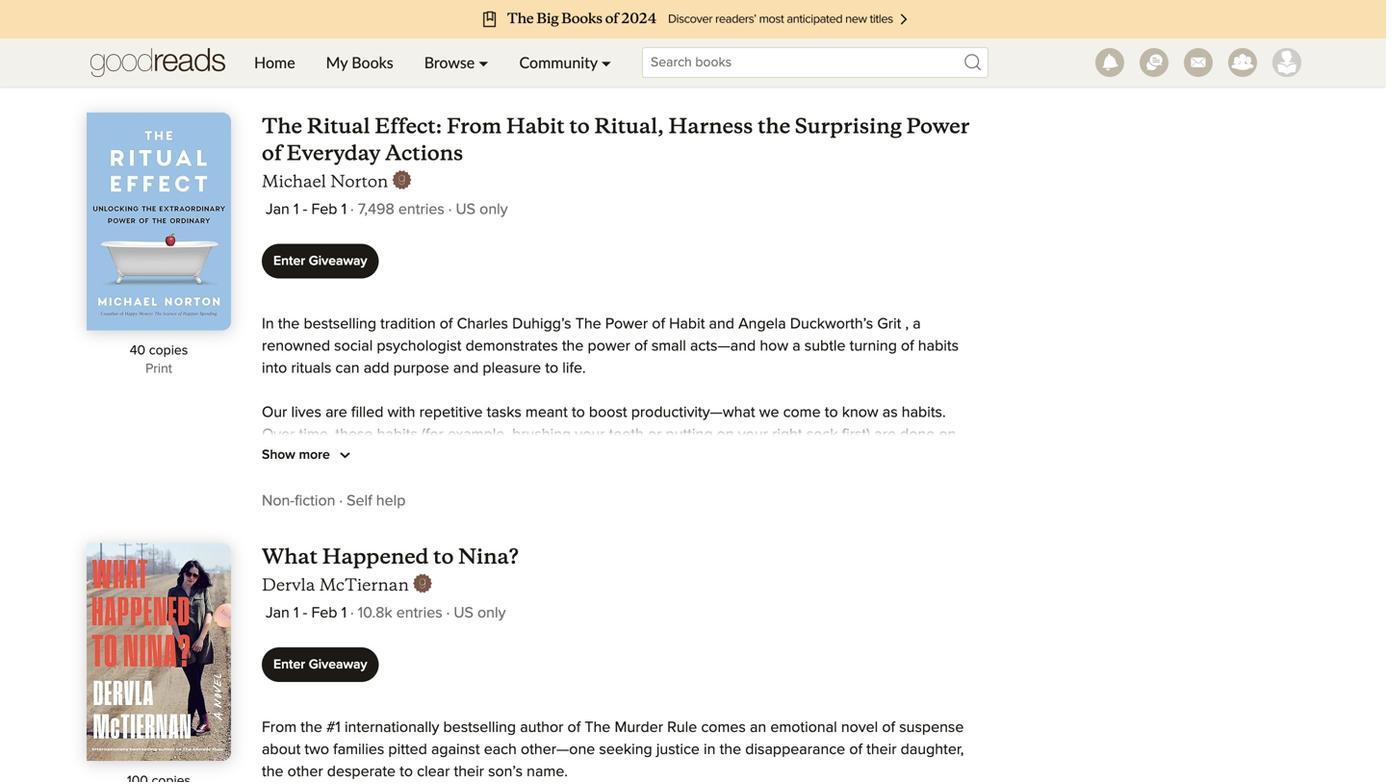 Task type: describe. For each thing, give the bounding box(es) containing it.
us for from
[[456, 202, 476, 218]]

is
[[286, 472, 297, 487]]

▾ for browse ▾
[[479, 53, 489, 72]]

of up novel
[[858, 693, 871, 709]]

difficult
[[886, 627, 934, 642]]

of inside our lives are filled with repetitive tasks meant to boost productivity—what we come to know as habits. over time, these habits (for example, brushing your teeth or putting on your right sock first) are done on autopilot. but when a layer of mindfulness accompanies a habit—when we focus on the precise way an act is performed—a ritual has been created. now, an everyday act goes from black-and-white to technicolor. and as author michael norton explains here, it's these rituals that make life worth living.
[[445, 450, 458, 465]]

0 vertical spatial their
[[867, 743, 897, 758]]

seeking
[[599, 743, 653, 758]]

effective
[[818, 671, 876, 687]]

a down significant
[[543, 605, 552, 620]]

enter giveaway for ritual
[[273, 255, 367, 268]]

michael inside 'link'
[[262, 171, 326, 192]]

in
[[262, 317, 274, 332]]

- for the
[[303, 202, 308, 218]]

reveals
[[474, 715, 523, 731]]

enhance
[[297, 738, 355, 753]]

boost
[[589, 405, 627, 421]]

your up accompanies
[[575, 428, 605, 443]]

family
[[580, 560, 619, 576]]

life. inside think of the way you savor a certain beverage, the care you take with a certain outfit that only gets worn on special occasions, the unique way that your family gathers around the table at the holidays, or the secret language you enjoy with your significant other. to some, these behaviors may seem quirky, but because rituals matter so deeply to us on a personal level, they saturate our lives with purpose and meaning. rituals can heal a community experiencing a great loss, guide a speaker through a difficult presentation, drive a stadium of sports fans to ecstasy, inspire courage in soldiers going into combat, and help us rise to challenges and realize opportunities. among those who have made effective use of rituals are maya angelou, keith richards, barack obama, and steve jobs. drawing on decades of original research, author michal norton reveals that shifting from a "habitual" mindset to a "ritual" mindset can both enhance performance and add meaning to your life.
[[622, 738, 646, 753]]

jan for the ritual effect: from habit to ritual, harness the surprising power of everyday actions
[[266, 202, 290, 218]]

with inside our lives are filled with repetitive tasks meant to boost productivity—what we come to know as habits. over time, these habits (for example, brushing your teeth or putting on your right sock first) are done on autopilot. but when a layer of mindfulness accompanies a habit—when we focus on the precise way an act is performed—a ritual has been created. now, an everyday act goes from black-and-white to technicolor. and as author michael norton explains here, it's these rituals that make life worth living.
[[388, 405, 415, 421]]

going
[[812, 649, 851, 664]]

0 vertical spatial us
[[502, 605, 518, 620]]

has
[[434, 472, 457, 487]]

of down community at the left bottom of page
[[461, 649, 474, 664]]

enter giveaway link for happened
[[262, 648, 379, 683]]

occasions,
[[335, 560, 405, 576]]

- for what
[[303, 606, 308, 622]]

drive
[[354, 649, 388, 664]]

purpose inside in the bestselling tradition of charles duhigg's the power of habit and angela duckworth's grit , a renowned social psychologist demonstrates the power of small acts—and how a subtle turning of habits into rituals can add purpose and pleasure to life.
[[394, 361, 449, 377]]

author inside from the #1 internationally bestselling author of the murder rule comes an emotional novel of suspense about two families pitted against each other—one seeking justice in the disappearance of their daughter, the other desperate to clear their son's name.
[[520, 721, 564, 736]]

these inside think of the way you savor a certain beverage, the care you take with a certain outfit that only gets worn on special occasions, the unique way that your family gathers around the table at the holidays, or the secret language you enjoy with your significant other. to some, these behaviors may seem quirky, but because rituals matter so deeply to us on a personal level, they saturate our lives with purpose and meaning. rituals can heal a community experiencing a great loss, guide a speaker through a difficult presentation, drive a stadium of sports fans to ecstasy, inspire courage in soldiers going into combat, and help us rise to challenges and realize opportunities. among those who have made effective use of rituals are maya angelou, keith richards, barack obama, and steve jobs. drawing on decades of original research, author michal norton reveals that shifting from a "habitual" mindset to a "ritual" mindset can both enhance performance and add meaning to your life.
[[688, 583, 726, 598]]

into inside in the bestselling tradition of charles duhigg's the power of habit and angela duckworth's grit , a renowned social psychologist demonstrates the power of small acts—and how a subtle turning of habits into rituals can add purpose and pleasure to life.
[[262, 361, 287, 377]]

michael norton link
[[262, 170, 411, 195]]

1 vertical spatial their
[[454, 765, 484, 780]]

1 horizontal spatial way
[[485, 560, 512, 576]]

power inside the ritual effect: from habit to ritual, harness the surprising power of everyday actions
[[907, 113, 970, 139]]

the up special
[[320, 538, 342, 554]]

surprising
[[795, 113, 902, 139]]

emotional
[[771, 721, 838, 736]]

the right at
[[810, 560, 832, 576]]

1 mindset from the left
[[726, 715, 779, 731]]

accompanies
[[547, 450, 637, 465]]

meaning
[[509, 738, 567, 753]]

of up psychologist on the top of the page
[[440, 317, 453, 332]]

entries for effect:
[[399, 202, 445, 218]]

1 up meaning.
[[294, 606, 299, 622]]

come
[[783, 405, 821, 421]]

habit inside the ritual effect: from habit to ritual, harness the surprising power of everyday actions
[[506, 113, 565, 139]]

rituals
[[328, 627, 373, 642]]

the for bestselling
[[585, 721, 611, 736]]

of up special
[[303, 538, 316, 554]]

us for nina?
[[454, 606, 474, 622]]

other
[[288, 765, 323, 780]]

and left pleasure
[[453, 361, 479, 377]]

on down made
[[775, 693, 792, 709]]

habits.
[[902, 405, 946, 421]]

0 vertical spatial these
[[336, 428, 373, 443]]

the right in
[[278, 317, 300, 332]]

goes
[[708, 472, 741, 487]]

norton inside 'link'
[[330, 171, 388, 192]]

of right novel
[[882, 721, 896, 736]]

worn
[[928, 538, 962, 554]]

only for from
[[480, 202, 508, 218]]

make
[[784, 494, 820, 509]]

desperate
[[327, 765, 396, 780]]

1 act from the left
[[262, 472, 282, 487]]

1 vertical spatial an
[[597, 472, 614, 487]]

the down comes
[[720, 743, 742, 758]]

fans
[[524, 649, 552, 664]]

michal
[[376, 715, 420, 731]]

ritual
[[307, 113, 370, 139]]

sports
[[478, 649, 520, 664]]

to left "boost"
[[572, 405, 585, 421]]

the left power
[[562, 339, 584, 354]]

to inside the ritual effect: from habit to ritual, harness the surprising power of everyday actions
[[570, 113, 590, 139]]

a left great
[[619, 627, 627, 642]]

dervla
[[262, 575, 315, 596]]

who
[[707, 671, 736, 687]]

to up enjoy
[[433, 544, 454, 570]]

but
[[329, 450, 351, 465]]

1 down michael norton
[[294, 202, 299, 218]]

an inside from the #1 internationally bestselling author of the murder rule comes an emotional novel of suspense about two families pitted against each other—one seeking justice in the disappearance of their daughter, the other desperate to clear their son's name.
[[750, 721, 767, 736]]

with down may
[[810, 605, 838, 620]]

print
[[145, 363, 172, 376]]

0 vertical spatial help
[[376, 494, 406, 509]]

the left #1
[[301, 721, 322, 736]]

our
[[262, 405, 287, 421]]

technicolor.
[[262, 494, 339, 509]]

the up behaviors
[[730, 560, 752, 576]]

but
[[921, 583, 943, 598]]

1 vertical spatial way
[[346, 538, 373, 554]]

1 vertical spatial we
[[740, 450, 760, 465]]

1 up rituals
[[341, 606, 347, 622]]

that up the holidays,
[[833, 538, 859, 554]]

michael norton
[[262, 171, 388, 192]]

language
[[308, 583, 371, 598]]

your left right on the bottom of the page
[[738, 428, 768, 443]]

a up behaviors
[[733, 538, 741, 554]]

community
[[520, 53, 598, 72]]

holidays,
[[836, 560, 895, 576]]

among
[[613, 671, 661, 687]]

the for of
[[576, 317, 602, 332]]

what happened to nina? link
[[262, 544, 519, 570]]

a up challenges
[[392, 649, 400, 664]]

1 vertical spatial these
[[668, 494, 706, 509]]

on down sock
[[804, 450, 822, 465]]

jan 1 - feb 1 for what
[[266, 606, 347, 622]]

the inside the ritual effect: from habit to ritual, harness the surprising power of everyday actions
[[758, 113, 791, 139]]

to down shifting
[[571, 738, 584, 753]]

angela
[[739, 317, 786, 332]]

only for nina?
[[478, 606, 506, 622]]

made
[[776, 671, 815, 687]]

or inside our lives are filled with repetitive tasks meant to boost productivity—what we come to know as habits. over time, these habits (for example, brushing your teeth or putting on your right sock first) are done on autopilot. but when a layer of mindfulness accompanies a habit—when we focus on the precise way an act is performed—a ritual has been created. now, an everyday act goes from black-and-white to technicolor. and as author michael norton explains here, it's these rituals that make life worth living.
[[648, 428, 662, 443]]

quirky,
[[873, 583, 917, 598]]

goodreads author image
[[392, 170, 411, 190]]

right
[[772, 428, 803, 443]]

original
[[875, 693, 925, 709]]

a up everyday
[[641, 450, 649, 465]]

what happened to nina?
[[262, 544, 519, 570]]

tradition
[[381, 317, 436, 332]]

to right rise
[[343, 671, 357, 687]]

lives inside our lives are filled with repetitive tasks meant to boost productivity—what we come to know as habits. over time, these habits (for example, brushing your teeth or putting on your right sock first) are done on autopilot. but when a layer of mindfulness accompanies a habit—when we focus on the precise way an act is performed—a ritual has been created. now, an everyday act goes from black-and-white to technicolor. and as author michael norton explains here, it's these rituals that make life worth living.
[[291, 405, 322, 421]]

1 down michael norton 'link'
[[341, 202, 347, 218]]

and left the each
[[449, 738, 475, 753]]

mctiernan
[[319, 575, 409, 596]]

take
[[668, 538, 697, 554]]

may
[[800, 583, 828, 598]]

the up family
[[580, 538, 602, 554]]

to up the disappearance
[[783, 715, 797, 731]]

a left difficult
[[873, 627, 882, 642]]

author inside think of the way you savor a certain beverage, the care you take with a certain outfit that only gets worn on special occasions, the unique way that your family gathers around the table at the holidays, or the secret language you enjoy with your significant other. to some, these behaviors may seem quirky, but because rituals matter so deeply to us on a personal level, they saturate our lives with purpose and meaning. rituals can heal a community experiencing a great loss, guide a speaker through a difficult presentation, drive a stadium of sports fans to ecstasy, inspire courage in soldiers going into combat, and help us rise to challenges and realize opportunities. among those who have made effective use of rituals are maya angelou, keith richards, barack obama, and steve jobs. drawing on decades of original research, author michal norton reveals that shifting from a "habitual" mindset to a "ritual" mindset can both enhance performance and add meaning to your life.
[[328, 715, 372, 731]]

two
[[305, 743, 329, 758]]

pleasure
[[483, 361, 541, 377]]

a down steve
[[644, 715, 652, 731]]

browse ▾ link
[[409, 39, 504, 87]]

that up meaning on the left bottom of the page
[[527, 715, 553, 731]]

great
[[631, 627, 666, 642]]

science
[[326, 63, 379, 78]]

purpose inside think of the way you savor a certain beverage, the care you take with a certain outfit that only gets worn on special occasions, the unique way that your family gathers around the table at the holidays, or the secret language you enjoy with your significant other. to some, these behaviors may seem quirky, but because rituals matter so deeply to us on a personal level, they saturate our lives with purpose and meaning. rituals can heal a community experiencing a great loss, guide a speaker through a difficult presentation, drive a stadium of sports fans to ecstasy, inspire courage in soldiers going into combat, and help us rise to challenges and realize opportunities. among those who have made effective use of rituals are maya angelou, keith richards, barack obama, and steve jobs. drawing on decades of original research, author michal norton reveals that shifting from a "habitual" mindset to a "ritual" mindset can both enhance performance and add meaning to your life.
[[842, 605, 898, 620]]

mindfulness
[[462, 450, 543, 465]]

non-
[[262, 494, 295, 509]]

level,
[[618, 605, 653, 620]]

rituals inside our lives are filled with repetitive tasks meant to boost productivity—what we come to know as habits. over time, these habits (for example, brushing your teeth or putting on your right sock first) are done on autopilot. but when a layer of mindfulness accompanies a habit—when we focus on the precise way an act is performed—a ritual has been created. now, an everyday act goes from black-and-white to technicolor. and as author michael norton explains here, it's these rituals that make life worth living.
[[710, 494, 750, 509]]

the inside our lives are filled with repetitive tasks meant to boost productivity—what we come to know as habits. over time, these habits (for example, brushing your teeth or putting on your right sock first) are done on autopilot. but when a layer of mindfulness accompanies a habit—when we focus on the precise way an act is performed—a ritual has been created. now, an everyday act goes from black-and-white to technicolor. and as author michael norton explains here, it's these rituals that make life worth living.
[[826, 450, 847, 465]]

the down about
[[262, 765, 284, 780]]

of down ,
[[901, 339, 914, 354]]

40 copies print
[[130, 344, 188, 376]]

a up unique
[[446, 538, 454, 554]]

and right combat,
[[942, 649, 967, 664]]

matter
[[368, 605, 411, 620]]

jan for what happened to nina?
[[266, 606, 290, 622]]

worth
[[848, 494, 887, 509]]

on down significant
[[522, 605, 539, 620]]

enter for the ritual effect: from habit to ritual, harness the surprising power of everyday actions
[[273, 255, 305, 268]]

of up other—one
[[568, 721, 581, 736]]

putting
[[666, 428, 713, 443]]

0 vertical spatial are
[[326, 405, 347, 421]]

to up living.
[[891, 472, 904, 487]]

habits inside in the bestselling tradition of charles duhigg's the power of habit and angela duckworth's grit , a renowned social psychologist demonstrates the power of small acts—and how a subtle turning of habits into rituals can add purpose and pleasure to life.
[[918, 339, 959, 354]]

40
[[130, 344, 146, 358]]

your up significant
[[546, 560, 576, 576]]

with down unique
[[444, 583, 472, 598]]

a right how
[[793, 339, 801, 354]]

everyday
[[287, 140, 381, 166]]

beverage,
[[508, 538, 576, 554]]

the up enjoy
[[409, 560, 431, 576]]

book cover image for the ritual effect: from habit to ritual, harness the surprising power of everyday actions
[[87, 113, 231, 331]]

steve
[[633, 693, 671, 709]]

the ritual effect: from habit to ritual, harness the surprising power of everyday actions
[[262, 113, 970, 166]]

that inside our lives are filled with repetitive tasks meant to boost productivity—what we come to know as habits. over time, these habits (for example, brushing your teeth or putting on your right sock first) are done on autopilot. but when a layer of mindfulness accompanies a habit—when we focus on the precise way an act is performed—a ritual has been created. now, an everyday act goes from black-and-white to technicolor. and as author michael norton explains here, it's these rituals that make life worth living.
[[754, 494, 780, 509]]

acts—and
[[690, 339, 756, 354]]

bestselling inside from the #1 internationally bestselling author of the murder rule comes an emotional novel of suspense about two families pitted against each other—one seeking justice in the disappearance of their daughter, the other desperate to clear their son's name.
[[443, 721, 516, 736]]

jan 1 - feb 1 for the
[[266, 202, 347, 218]]

of inside the ritual effect: from habit to ritual, harness the surprising power of everyday actions
[[262, 140, 282, 166]]

2 horizontal spatial can
[[919, 715, 944, 731]]

norton inside our lives are filled with repetitive tasks meant to boost productivity—what we come to know as habits. over time, these habits (for example, brushing your teeth or putting on your right sock first) are done on autopilot. but when a layer of mindfulness accompanies a habit—when we focus on the precise way an act is performed—a ritual has been created. now, an everyday act goes from black-and-white to technicolor. and as author michael norton explains here, it's these rituals that make life worth living.
[[498, 494, 544, 509]]

tasks
[[487, 405, 522, 421]]

opportunities.
[[516, 671, 609, 687]]

you up gathers
[[639, 538, 664, 554]]

from inside from the #1 internationally bestselling author of the murder rule comes an emotional novel of suspense about two families pitted against each other—one seeking justice in the disappearance of their daughter, the other desperate to clear their son's name.
[[262, 721, 297, 736]]

only inside think of the way you savor a certain beverage, the care you take with a certain outfit that only gets worn on special occasions, the unique way that your family gathers around the table at the holidays, or the secret language you enjoy with your significant other. to some, these behaviors may seem quirky, but because rituals matter so deeply to us on a personal level, they saturate our lives with purpose and meaning. rituals can heal a community experiencing a great loss, guide a speaker through a difficult presentation, drive a stadium of sports fans to ecstasy, inspire courage in soldiers going into combat, and help us rise to challenges and realize opportunities. among those who have made effective use of rituals are maya angelou, keith richards, barack obama, and steve jobs. drawing on decades of original research, author michal norton reveals that shifting from a "habitual" mindset to a "ritual" mindset can both enhance performance and add meaning to your life.
[[863, 538, 891, 554]]

of up small
[[652, 317, 665, 332]]

a up the disappearance
[[801, 715, 809, 731]]

effect:
[[375, 113, 442, 139]]

you up matter
[[375, 583, 400, 598]]

a down our
[[746, 627, 755, 642]]

been
[[461, 472, 496, 487]]

seem
[[832, 583, 869, 598]]

1 vertical spatial as
[[375, 494, 390, 509]]

white
[[850, 472, 887, 487]]

habits inside our lives are filled with repetitive tasks meant to boost productivity—what we come to know as habits. over time, these habits (for example, brushing your teeth or putting on your right sock first) are done on autopilot. but when a layer of mindfulness accompanies a habit—when we focus on the precise way an act is performed—a ritual has been created. now, an everyday act goes from black-and-white to technicolor. and as author michael norton explains here, it's these rituals that make life worth living.
[[377, 428, 418, 443]]

and down among at the bottom left of the page
[[603, 693, 629, 709]]

fiction for non-fiction
[[295, 494, 336, 509]]

around
[[678, 560, 726, 576]]

,
[[906, 317, 909, 332]]

saturate
[[691, 605, 745, 620]]

fiction for science fiction
[[383, 63, 424, 78]]

rituals down language
[[323, 605, 364, 620]]

0 horizontal spatial us
[[295, 671, 311, 687]]

feb for ritual
[[311, 202, 338, 218]]

to
[[624, 583, 640, 598]]

#1
[[326, 721, 341, 736]]

they
[[657, 605, 687, 620]]

0 vertical spatial we
[[759, 405, 779, 421]]

add inside think of the way you savor a certain beverage, the care you take with a certain outfit that only gets worn on special occasions, the unique way that your family gathers around the table at the holidays, or the secret language you enjoy with your significant other. to some, these behaviors may seem quirky, but because rituals matter so deeply to us on a personal level, they saturate our lives with purpose and meaning. rituals can heal a community experiencing a great loss, guide a speaker through a difficult presentation, drive a stadium of sports fans to ecstasy, inspire courage in soldiers going into combat, and help us rise to challenges and realize opportunities. among those who have made effective use of rituals are maya angelou, keith richards, barack obama, and steve jobs. drawing on decades of original research, author michal norton reveals that shifting from a "habitual" mindset to a "ritual" mindset can both enhance performance and add meaning to your life.
[[479, 738, 505, 753]]

the up but
[[917, 560, 939, 576]]

and up richards,
[[438, 671, 463, 687]]

and up difficult
[[902, 605, 927, 620]]

rituals inside in the bestselling tradition of charles duhigg's the power of habit and angela duckworth's grit , a renowned social psychologist demonstrates the power of small acts—and how a subtle turning of habits into rituals can add purpose and pleasure to life.
[[291, 361, 332, 377]]

or inside think of the way you savor a certain beverage, the care you take with a certain outfit that only gets worn on special occasions, the unique way that your family gathers around the table at the holidays, or the secret language you enjoy with your significant other. to some, these behaviors may seem quirky, but because rituals matter so deeply to us on a personal level, they saturate our lives with purpose and meaning. rituals can heal a community experiencing a great loss, guide a speaker through a difficult presentation, drive a stadium of sports fans to ecstasy, inspire courage in soldiers going into combat, and help us rise to challenges and realize opportunities. among those who have made effective use of rituals are maya angelou, keith richards, barack obama, and steve jobs. drawing on decades of original research, author michal norton reveals that shifting from a "habitual" mindset to a "ritual" mindset can both enhance performance and add meaning to your life.
[[899, 560, 913, 576]]

deeply
[[435, 605, 481, 620]]

inspire
[[631, 649, 676, 664]]

other—one
[[521, 743, 595, 758]]

enter giveaway link for ritual
[[262, 244, 379, 279]]

of down combat,
[[909, 671, 922, 687]]



Task type: locate. For each thing, give the bounding box(es) containing it.
2 vertical spatial the
[[585, 721, 611, 736]]

1 horizontal spatial as
[[883, 405, 898, 421]]

productivity—what
[[631, 405, 756, 421]]

because
[[262, 605, 320, 620]]

1 horizontal spatial in
[[739, 649, 751, 664]]

of up has
[[445, 450, 458, 465]]

act left is
[[262, 472, 282, 487]]

1 vertical spatial or
[[899, 560, 913, 576]]

giveaway down rituals
[[309, 659, 367, 672]]

0 vertical spatial an
[[936, 450, 952, 465]]

these down around
[[688, 583, 726, 598]]

2 horizontal spatial author
[[520, 721, 564, 736]]

2 jan from the top
[[266, 606, 290, 622]]

copies
[[149, 344, 188, 358]]

habit up small
[[669, 317, 705, 332]]

power inside in the bestselling tradition of charles duhigg's the power of habit and angela duckworth's grit , a renowned social psychologist demonstrates the power of small acts—and how a subtle turning of habits into rituals can add purpose and pleasure to life.
[[605, 317, 648, 332]]

0 vertical spatial bestselling
[[304, 317, 377, 332]]

in the bestselling tradition of charles duhigg's the power of habit and angela duckworth's grit , a renowned social psychologist demonstrates the power of small acts—and how a subtle turning of habits into rituals can add purpose and pleasure to life.
[[262, 317, 959, 377]]

1 horizontal spatial are
[[326, 405, 347, 421]]

1 certain from the left
[[458, 538, 504, 554]]

guide
[[704, 627, 743, 642]]

example,
[[448, 428, 508, 443]]

duckworth's
[[790, 317, 874, 332]]

2 jan 1 - feb 1 from the top
[[266, 606, 347, 622]]

stadium
[[404, 649, 457, 664]]

your down nina?
[[476, 583, 506, 598]]

author down angelou,
[[328, 715, 372, 731]]

the up power
[[576, 317, 602, 332]]

us up community at the left bottom of page
[[502, 605, 518, 620]]

1 - from the top
[[303, 202, 308, 218]]

are inside think of the way you savor a certain beverage, the care you take with a certain outfit that only gets worn on special occasions, the unique way that your family gathers around the table at the holidays, or the secret language you enjoy with your significant other. to some, these behaviors may seem quirky, but because rituals matter so deeply to us on a personal level, they saturate our lives with purpose and meaning. rituals can heal a community experiencing a great loss, guide a speaker through a difficult presentation, drive a stadium of sports fans to ecstasy, inspire courage in soldiers going into combat, and help us rise to challenges and realize opportunities. among those who have made effective use of rituals are maya angelou, keith richards, barack obama, and steve jobs. drawing on decades of original research, author michal norton reveals that shifting from a "habitual" mindset to a "ritual" mindset can both enhance performance and add meaning to your life.
[[262, 693, 284, 709]]

are up time,
[[326, 405, 347, 421]]

giveaway down 7,498
[[309, 255, 367, 268]]

show more
[[262, 449, 334, 462]]

0 vertical spatial -
[[303, 202, 308, 218]]

1 vertical spatial can
[[377, 627, 401, 642]]

these
[[336, 428, 373, 443], [668, 494, 706, 509], [688, 583, 726, 598]]

of left small
[[635, 339, 648, 354]]

2 horizontal spatial norton
[[498, 494, 544, 509]]

turning
[[850, 339, 897, 354]]

the up and- on the right of page
[[826, 450, 847, 465]]

daughter,
[[901, 743, 964, 758]]

1 horizontal spatial bestselling
[[443, 721, 516, 736]]

michael inside our lives are filled with repetitive tasks meant to boost productivity—what we come to know as habits. over time, these habits (for example, brushing your teeth or putting on your right sock first) are done on autopilot. but when a layer of mindfulness accompanies a habit—when we focus on the precise way an act is performed—a ritual has been created. now, an everyday act goes from black-and-white to technicolor. and as author michael norton explains here, it's these rituals that make life worth living.
[[441, 494, 494, 509]]

charles
[[457, 317, 508, 332]]

on right putting
[[717, 428, 734, 443]]

us only for from
[[456, 202, 508, 218]]

to up opportunities.
[[556, 649, 569, 664]]

2 - from the top
[[303, 606, 308, 622]]

2 horizontal spatial an
[[936, 450, 952, 465]]

life
[[824, 494, 844, 509]]

0 vertical spatial jan
[[266, 202, 290, 218]]

bestselling up the each
[[443, 721, 516, 736]]

us only for nina?
[[454, 606, 506, 622]]

1 jan from the top
[[266, 202, 290, 218]]

1 horizontal spatial power
[[907, 113, 970, 139]]

jan 1 - feb 1 up meaning.
[[266, 606, 347, 622]]

2 vertical spatial can
[[919, 715, 944, 731]]

us only
[[456, 202, 508, 218], [454, 606, 506, 622]]

have
[[740, 671, 772, 687]]

1 vertical spatial lives
[[776, 605, 806, 620]]

author inside our lives are filled with repetitive tasks meant to boost productivity—what we come to know as habits. over time, these habits (for example, brushing your teeth or putting on your right sock first) are done on autopilot. but when a layer of mindfulness accompanies a habit—when we focus on the precise way an act is performed—a ritual has been created. now, an everyday act goes from black-and-white to technicolor. and as author michael norton explains here, it's these rituals that make life worth living.
[[394, 494, 438, 509]]

a right heal
[[438, 627, 446, 642]]

1 horizontal spatial life.
[[622, 738, 646, 753]]

0 vertical spatial the
[[262, 113, 302, 139]]

▾ for community ▾
[[602, 53, 612, 72]]

obama,
[[547, 693, 599, 709]]

0 vertical spatial entries
[[399, 202, 445, 218]]

lives up the speaker at the bottom of the page
[[776, 605, 806, 620]]

jan down secret
[[266, 606, 290, 622]]

None search field
[[627, 47, 1004, 78]]

show
[[262, 449, 295, 462]]

1 enter giveaway link from the top
[[262, 244, 379, 279]]

the inside from the #1 internationally bestselling author of the murder rule comes an emotional novel of suspense about two families pitted against each other—one seeking justice in the disappearance of their daughter, the other desperate to clear their son's name.
[[585, 721, 611, 736]]

from up actions
[[447, 113, 502, 139]]

enter giveaway link down 7,498
[[262, 244, 379, 279]]

1 feb from the top
[[311, 202, 338, 218]]

way inside our lives are filled with repetitive tasks meant to boost productivity—what we come to know as habits. over time, these habits (for example, brushing your teeth or putting on your right sock first) are done on autopilot. but when a layer of mindfulness accompanies a habit—when we focus on the precise way an act is performed—a ritual has been created. now, an everyday act goes from black-and-white to technicolor. and as author michael norton explains here, it's these rituals that make life worth living.
[[905, 450, 932, 465]]

to up community at the left bottom of page
[[485, 605, 499, 620]]

of down novel
[[850, 743, 863, 758]]

2 feb from the top
[[311, 606, 338, 622]]

book cover image
[[87, 113, 231, 331], [87, 544, 231, 762]]

self
[[347, 494, 372, 509]]

the inside in the bestselling tradition of charles duhigg's the power of habit and angela duckworth's grit , a renowned social psychologist demonstrates the power of small acts—and how a subtle turning of habits into rituals can add purpose and pleasure to life.
[[576, 317, 602, 332]]

when
[[355, 450, 392, 465]]

1 vertical spatial only
[[863, 538, 891, 554]]

in up have on the bottom
[[739, 649, 751, 664]]

1 enter giveaway from the top
[[273, 255, 367, 268]]

us only right 7,498 entries
[[456, 202, 508, 218]]

1 vertical spatial -
[[303, 606, 308, 622]]

norton down richards,
[[424, 715, 470, 731]]

realize
[[467, 671, 512, 687]]

we up right on the bottom of the page
[[759, 405, 779, 421]]

harness
[[669, 113, 753, 139]]

0 horizontal spatial life.
[[563, 361, 586, 377]]

1 vertical spatial life.
[[622, 738, 646, 753]]

way down done at bottom right
[[905, 450, 932, 465]]

giveaway for happened
[[309, 659, 367, 672]]

comes
[[701, 721, 746, 736]]

on
[[717, 428, 734, 443], [939, 428, 957, 443], [804, 450, 822, 465], [262, 560, 279, 576], [522, 605, 539, 620], [775, 693, 792, 709]]

2 act from the left
[[684, 472, 704, 487]]

0 horizontal spatial help
[[262, 671, 291, 687]]

0 vertical spatial enter giveaway link
[[262, 244, 379, 279]]

0 horizontal spatial bestselling
[[304, 317, 377, 332]]

certain up table
[[745, 538, 791, 554]]

1 vertical spatial habit
[[669, 317, 705, 332]]

michael down everyday
[[262, 171, 326, 192]]

author up meaning on the left bottom of the page
[[520, 721, 564, 736]]

help
[[376, 494, 406, 509], [262, 671, 291, 687]]

1 jan 1 - feb 1 from the top
[[266, 202, 347, 218]]

1 horizontal spatial ▾
[[602, 53, 612, 72]]

your down shifting
[[588, 738, 618, 753]]

1 horizontal spatial from
[[745, 472, 776, 487]]

0 vertical spatial into
[[262, 361, 287, 377]]

their down novel
[[867, 743, 897, 758]]

feb for happened
[[311, 606, 338, 622]]

2 vertical spatial are
[[262, 693, 284, 709]]

brushing
[[512, 428, 571, 443]]

1 ▾ from the left
[[479, 53, 489, 72]]

0 horizontal spatial their
[[454, 765, 484, 780]]

0 horizontal spatial habits
[[377, 428, 418, 443]]

10.8k entries
[[358, 606, 443, 622]]

the up seeking
[[585, 721, 611, 736]]

1 giveaway from the top
[[309, 255, 367, 268]]

my
[[326, 53, 348, 72]]

suspense
[[900, 721, 964, 736]]

pitted
[[388, 743, 427, 758]]

book cover image for what happened to nina?
[[87, 544, 231, 762]]

to up sock
[[825, 405, 838, 421]]

(for
[[422, 428, 444, 443]]

performed—a
[[301, 472, 393, 487]]

books
[[352, 53, 394, 72]]

1 book cover image from the top
[[87, 113, 231, 331]]

0 horizontal spatial are
[[262, 693, 284, 709]]

add
[[364, 361, 390, 377], [479, 738, 505, 753]]

1 horizontal spatial us
[[502, 605, 518, 620]]

1 horizontal spatial or
[[899, 560, 913, 576]]

with up around
[[701, 538, 729, 554]]

2 horizontal spatial way
[[905, 450, 932, 465]]

0 horizontal spatial as
[[375, 494, 390, 509]]

2 vertical spatial norton
[[424, 715, 470, 731]]

fiction down is
[[295, 494, 336, 509]]

0 horizontal spatial or
[[648, 428, 662, 443]]

subtle
[[805, 339, 846, 354]]

into down renowned
[[262, 361, 287, 377]]

2 horizontal spatial are
[[875, 428, 896, 443]]

feb down language
[[311, 606, 338, 622]]

1 vertical spatial add
[[479, 738, 505, 753]]

rituals down combat,
[[926, 671, 966, 687]]

0 horizontal spatial purpose
[[394, 361, 449, 377]]

1 horizontal spatial author
[[394, 494, 438, 509]]

2 certain from the left
[[745, 538, 791, 554]]

2 giveaway from the top
[[309, 659, 367, 672]]

act down habit—when
[[684, 472, 704, 487]]

2 book cover image from the top
[[87, 544, 231, 762]]

from inside think of the way you savor a certain beverage, the care you take with a certain outfit that only gets worn on special occasions, the unique way that your family gathers around the table at the holidays, or the secret language you enjoy with your significant other. to some, these behaviors may seem quirky, but because rituals matter so deeply to us on a personal level, they saturate our lives with purpose and meaning. rituals can heal a community experiencing a great loss, guide a speaker through a difficult presentation, drive a stadium of sports fans to ecstasy, inspire courage in soldiers going into combat, and help us rise to challenges and realize opportunities. among those who have made effective use of rituals are maya angelou, keith richards, barack obama, and steve jobs. drawing on decades of original research, author michal norton reveals that shifting from a "habitual" mindset to a "ritual" mindset can both enhance performance and add meaning to your life.
[[609, 715, 640, 731]]

an down habits.
[[936, 450, 952, 465]]

1 vertical spatial from
[[262, 721, 297, 736]]

life. down 'murder'
[[622, 738, 646, 753]]

michael
[[262, 171, 326, 192], [441, 494, 494, 509]]

0 vertical spatial michael
[[262, 171, 326, 192]]

non-fiction
[[262, 494, 336, 509]]

0 horizontal spatial add
[[364, 361, 390, 377]]

7,498 entries
[[358, 202, 445, 218]]

in
[[739, 649, 751, 664], [704, 743, 716, 758]]

dervla mctiernan
[[262, 575, 409, 596]]

heal
[[405, 627, 434, 642]]

1 vertical spatial from
[[609, 715, 640, 731]]

2 vertical spatial an
[[750, 721, 767, 736]]

life. inside in the bestselling tradition of charles duhigg's the power of habit and angela duckworth's grit , a renowned social psychologist demonstrates the power of small acts—and how a subtle turning of habits into rituals can add purpose and pleasure to life.
[[563, 361, 586, 377]]

purpose down the "seem"
[[842, 605, 898, 620]]

1 vertical spatial entries
[[397, 606, 443, 622]]

0 horizontal spatial from
[[262, 721, 297, 736]]

1 enter from the top
[[273, 255, 305, 268]]

1 vertical spatial norton
[[498, 494, 544, 509]]

into
[[262, 361, 287, 377], [855, 649, 880, 664]]

0 vertical spatial life.
[[563, 361, 586, 377]]

0 vertical spatial add
[[364, 361, 390, 377]]

or right teeth
[[648, 428, 662, 443]]

1 vertical spatial are
[[875, 428, 896, 443]]

us only up community at the left bottom of page
[[454, 606, 506, 622]]

community
[[450, 627, 523, 642]]

Search by book title or ISBN text field
[[642, 47, 989, 78]]

lives up time,
[[291, 405, 322, 421]]

0 horizontal spatial lives
[[291, 405, 322, 421]]

into inside think of the way you savor a certain beverage, the care you take with a certain outfit that only gets worn on special occasions, the unique way that your family gathers around the table at the holidays, or the secret language you enjoy with your significant other. to some, these behaviors may seem quirky, but because rituals matter so deeply to us on a personal level, they saturate our lives with purpose and meaning. rituals can heal a community experiencing a great loss, guide a speaker through a difficult presentation, drive a stadium of sports fans to ecstasy, inspire courage in soldiers going into combat, and help us rise to challenges and realize opportunities. among those who have made effective use of rituals are maya angelou, keith richards, barack obama, and steve jobs. drawing on decades of original research, author michal norton reveals that shifting from a "habitual" mindset to a "ritual" mindset can both enhance performance and add meaning to your life.
[[855, 649, 880, 664]]

on down think at bottom left
[[262, 560, 279, 576]]

7,498
[[358, 202, 395, 218]]

table
[[756, 560, 789, 576]]

that
[[754, 494, 780, 509], [833, 538, 859, 554], [516, 560, 542, 576], [527, 715, 553, 731]]

life. up meant
[[563, 361, 586, 377]]

1 horizontal spatial from
[[447, 113, 502, 139]]

1 vertical spatial enter giveaway
[[273, 659, 367, 672]]

from down "focus"
[[745, 472, 776, 487]]

1 horizontal spatial an
[[750, 721, 767, 736]]

1 vertical spatial enter
[[273, 659, 305, 672]]

home image
[[91, 39, 225, 87]]

and-
[[820, 472, 850, 487]]

0 vertical spatial jan 1 - feb 1
[[266, 202, 347, 218]]

2 enter giveaway from the top
[[273, 659, 367, 672]]

and up acts—and
[[709, 317, 735, 332]]

power up power
[[605, 317, 648, 332]]

rituals
[[291, 361, 332, 377], [710, 494, 750, 509], [323, 605, 364, 620], [926, 671, 966, 687]]

0 horizontal spatial ▾
[[479, 53, 489, 72]]

1 vertical spatial jan
[[266, 606, 290, 622]]

1 vertical spatial purpose
[[842, 605, 898, 620]]

meant
[[526, 405, 568, 421]]

1 horizontal spatial norton
[[424, 715, 470, 731]]

can inside in the bestselling tradition of charles duhigg's the power of habit and angela duckworth's grit , a renowned social psychologist demonstrates the power of small acts—and how a subtle turning of habits into rituals can add purpose and pleasure to life.
[[335, 361, 360, 377]]

the right harness
[[758, 113, 791, 139]]

rituals down renowned
[[291, 361, 332, 377]]

to inside from the #1 internationally bestselling author of the murder rule comes an emotional novel of suspense about two families pitted against each other—one seeking justice in the disappearance of their daughter, the other desperate to clear their son's name.
[[400, 765, 413, 780]]

help inside think of the way you savor a certain beverage, the care you take with a certain outfit that only gets worn on special occasions, the unique way that your family gathers around the table at the holidays, or the secret language you enjoy with your significant other. to some, these behaviors may seem quirky, but because rituals matter so deeply to us on a personal level, they saturate our lives with purpose and meaning. rituals can heal a community experiencing a great loss, guide a speaker through a difficult presentation, drive a stadium of sports fans to ecstasy, inspire courage in soldiers going into combat, and help us rise to challenges and realize opportunities. among those who have made effective use of rituals are maya angelou, keith richards, barack obama, and steve jobs. drawing on decades of original research, author michal norton reveals that shifting from a "habitual" mindset to a "ritual" mindset can both enhance performance and add meaning to your life.
[[262, 671, 291, 687]]

entries down goodreads author icon
[[399, 202, 445, 218]]

home
[[254, 53, 295, 72]]

to inside in the bestselling tradition of charles duhigg's the power of habit and angela duckworth's grit , a renowned social psychologist demonstrates the power of small acts—and how a subtle turning of habits into rituals can add purpose and pleasure to life.
[[545, 361, 559, 377]]

enter giveaway for happened
[[273, 659, 367, 672]]

how
[[760, 339, 789, 354]]

from inside our lives are filled with repetitive tasks meant to boost productivity—what we come to know as habits. over time, these habits (for example, brushing your teeth or putting on your right sock first) are done on autopilot. but when a layer of mindfulness accompanies a habit—when we focus on the precise way an act is performed—a ritual has been created. now, an everyday act goes from black-and-white to technicolor. and as author michael norton explains here, it's these rituals that make life worth living.
[[745, 472, 776, 487]]

speaker
[[759, 627, 813, 642]]

in down comes
[[704, 743, 716, 758]]

0 vertical spatial power
[[907, 113, 970, 139]]

1 vertical spatial us
[[295, 671, 311, 687]]

habit down community
[[506, 113, 565, 139]]

0 vertical spatial or
[[648, 428, 662, 443]]

michael down been
[[441, 494, 494, 509]]

add inside in the bestselling tradition of charles duhigg's the power of habit and angela duckworth's grit , a renowned social psychologist demonstrates the power of small acts—and how a subtle turning of habits into rituals can add purpose and pleasure to life.
[[364, 361, 390, 377]]

0 horizontal spatial way
[[346, 538, 373, 554]]

the inside the ritual effect: from habit to ritual, harness the surprising power of everyday actions
[[262, 113, 302, 139]]

dervla mctiernan link
[[262, 574, 432, 599]]

entries for to
[[397, 606, 443, 622]]

social
[[334, 339, 373, 354]]

1 horizontal spatial habits
[[918, 339, 959, 354]]

1 horizontal spatial their
[[867, 743, 897, 758]]

murder
[[615, 721, 663, 736]]

rituals down goes at the right bottom of page
[[710, 494, 750, 509]]

special
[[283, 560, 331, 576]]

0 horizontal spatial from
[[609, 715, 640, 731]]

everyday
[[618, 472, 680, 487]]

enter for what happened to nina?
[[273, 659, 305, 672]]

enter giveaway up maya
[[273, 659, 367, 672]]

about
[[262, 743, 301, 758]]

into up effective
[[855, 649, 880, 664]]

decades
[[796, 693, 854, 709]]

in inside think of the way you savor a certain beverage, the care you take with a certain outfit that only gets worn on special occasions, the unique way that your family gathers around the table at the holidays, or the secret language you enjoy with your significant other. to some, these behaviors may seem quirky, but because rituals matter so deeply to us on a personal level, they saturate our lives with purpose and meaning. rituals can heal a community experiencing a great loss, guide a speaker through a difficult presentation, drive a stadium of sports fans to ecstasy, inspire courage in soldiers going into combat, and help us rise to challenges and realize opportunities. among those who have made effective use of rituals are maya angelou, keith richards, barack obama, and steve jobs. drawing on decades of original research, author michal norton reveals that shifting from a "habitual" mindset to a "ritual" mindset can both enhance performance and add meaning to your life.
[[739, 649, 751, 664]]

teeth
[[609, 428, 644, 443]]

with
[[388, 405, 415, 421], [701, 538, 729, 554], [444, 583, 472, 598], [810, 605, 838, 620]]

0 horizontal spatial in
[[704, 743, 716, 758]]

show more button
[[262, 444, 357, 468]]

2 enter from the top
[[273, 659, 305, 672]]

0 vertical spatial giveaway
[[309, 255, 367, 268]]

browse
[[424, 53, 475, 72]]

you up occasions,
[[377, 538, 402, 554]]

those
[[665, 671, 703, 687]]

fantasy
[[262, 63, 314, 78]]

goodreads author image
[[413, 574, 432, 594]]

bestselling inside in the bestselling tradition of charles duhigg's the power of habit and angela duckworth's grit , a renowned social psychologist demonstrates the power of small acts—and how a subtle turning of habits into rituals can add purpose and pleasure to life.
[[304, 317, 377, 332]]

savor
[[406, 538, 442, 554]]

0 horizontal spatial an
[[597, 472, 614, 487]]

fiction left the browse on the top left
[[383, 63, 424, 78]]

0 horizontal spatial author
[[328, 715, 372, 731]]

families
[[333, 743, 385, 758]]

1 vertical spatial fiction
[[295, 494, 336, 509]]

living.
[[891, 494, 929, 509]]

a left layer on the bottom left of the page
[[396, 450, 404, 465]]

norton inside think of the way you savor a certain beverage, the care you take with a certain outfit that only gets worn on special occasions, the unique way that your family gathers around the table at the holidays, or the secret language you enjoy with your significant other. to some, these behaviors may seem quirky, but because rituals matter so deeply to us on a personal level, they saturate our lives with purpose and meaning. rituals can heal a community experiencing a great loss, guide a speaker through a difficult presentation, drive a stadium of sports fans to ecstasy, inspire courage in soldiers going into combat, and help us rise to challenges and realize opportunities. among those who have made effective use of rituals are maya angelou, keith richards, barack obama, and steve jobs. drawing on decades of original research, author michal norton reveals that shifting from a "habitual" mindset to a "ritual" mindset can both enhance performance and add meaning to your life.
[[424, 715, 470, 731]]

1 horizontal spatial into
[[855, 649, 880, 664]]

your
[[575, 428, 605, 443], [738, 428, 768, 443], [546, 560, 576, 576], [476, 583, 506, 598], [588, 738, 618, 753]]

profile image for john smith. image
[[1273, 48, 1302, 77]]

0 horizontal spatial power
[[605, 317, 648, 332]]

as
[[883, 405, 898, 421], [375, 494, 390, 509]]

help down ritual
[[376, 494, 406, 509]]

on right done at bottom right
[[939, 428, 957, 443]]

1 horizontal spatial mindset
[[862, 715, 915, 731]]

1 horizontal spatial add
[[479, 738, 505, 753]]

their down against
[[454, 765, 484, 780]]

a right ,
[[913, 317, 921, 332]]

maya
[[288, 693, 324, 709]]

of
[[262, 140, 282, 166], [440, 317, 453, 332], [652, 317, 665, 332], [635, 339, 648, 354], [901, 339, 914, 354], [445, 450, 458, 465], [303, 538, 316, 554], [461, 649, 474, 664], [909, 671, 922, 687], [858, 693, 871, 709], [568, 721, 581, 736], [882, 721, 896, 736], [850, 743, 863, 758]]

time,
[[299, 428, 332, 443]]

from inside the ritual effect: from habit to ritual, harness the surprising power of everyday actions
[[447, 113, 502, 139]]

1 horizontal spatial can
[[377, 627, 401, 642]]

1 vertical spatial enter giveaway link
[[262, 648, 379, 683]]

from the #1 internationally bestselling author of the murder rule comes an emotional novel of suspense about two families pitted against each other—one seeking justice in the disappearance of their daughter, the other desperate to clear their son's name.
[[262, 721, 964, 780]]

-
[[303, 202, 308, 218], [303, 606, 308, 622]]

0 vertical spatial book cover image
[[87, 113, 231, 331]]

lives inside think of the way you savor a certain beverage, the care you take with a certain outfit that only gets worn on special occasions, the unique way that your family gathers around the table at the holidays, or the secret language you enjoy with your significant other. to some, these behaviors may seem quirky, but because rituals matter so deeply to us on a personal level, they saturate our lives with purpose and meaning. rituals can heal a community experiencing a great loss, guide a speaker through a difficult presentation, drive a stadium of sports fans to ecstasy, inspire courage in soldiers going into combat, and help us rise to challenges and realize opportunities. among those who have made effective use of rituals are maya angelou, keith richards, barack obama, and steve jobs. drawing on decades of original research, author michal norton reveals that shifting from a "habitual" mindset to a "ritual" mindset can both enhance performance and add meaning to your life.
[[776, 605, 806, 620]]

1 vertical spatial into
[[855, 649, 880, 664]]

1 vertical spatial in
[[704, 743, 716, 758]]

to
[[570, 113, 590, 139], [545, 361, 559, 377], [572, 405, 585, 421], [825, 405, 838, 421], [891, 472, 904, 487], [433, 544, 454, 570], [485, 605, 499, 620], [556, 649, 569, 664], [343, 671, 357, 687], [783, 715, 797, 731], [571, 738, 584, 753], [400, 765, 413, 780]]

2 ▾ from the left
[[602, 53, 612, 72]]

2 vertical spatial these
[[688, 583, 726, 598]]

0 horizontal spatial into
[[262, 361, 287, 377]]

from
[[745, 472, 776, 487], [609, 715, 640, 731]]

that down beverage,
[[516, 560, 542, 576]]

2 mindset from the left
[[862, 715, 915, 731]]

ritual,
[[594, 113, 664, 139]]

in inside from the #1 internationally bestselling author of the murder rule comes an emotional novel of suspense about two families pitted against each other—one seeking justice in the disappearance of their daughter, the other desperate to clear their son's name.
[[704, 743, 716, 758]]

habit inside in the bestselling tradition of charles duhigg's the power of habit and angela duckworth's grit , a renowned social psychologist demonstrates the power of small acts—and how a subtle turning of habits into rituals can add purpose and pleasure to life.
[[669, 317, 705, 332]]

the down fantasy at the top left of the page
[[262, 113, 302, 139]]

enter down meaning.
[[273, 659, 305, 672]]

2 enter giveaway link from the top
[[262, 648, 379, 683]]

help up maya
[[262, 671, 291, 687]]

are up "research,"
[[262, 693, 284, 709]]

only up community at the left bottom of page
[[478, 606, 506, 622]]

1 vertical spatial habits
[[377, 428, 418, 443]]

us
[[456, 202, 476, 218], [454, 606, 474, 622]]

to down "pitted"
[[400, 765, 413, 780]]

1 horizontal spatial act
[[684, 472, 704, 487]]

science fiction
[[326, 63, 424, 78]]

life.
[[563, 361, 586, 377], [622, 738, 646, 753]]

that left make
[[754, 494, 780, 509]]

can down matter
[[377, 627, 401, 642]]

enter giveaway link up maya
[[262, 648, 379, 683]]

0 vertical spatial in
[[739, 649, 751, 664]]

precise
[[851, 450, 901, 465]]

purpose down psychologist on the top of the page
[[394, 361, 449, 377]]

giveaway for ritual
[[309, 255, 367, 268]]

jan 1 - feb 1
[[266, 202, 347, 218], [266, 606, 347, 622]]

the ritual effect: from habit to ritual, harness the surprising power of everyday actions link
[[262, 113, 970, 166]]

1 vertical spatial us only
[[454, 606, 506, 622]]

1 horizontal spatial habit
[[669, 317, 705, 332]]

mindset down 'drawing'
[[726, 715, 779, 731]]

power
[[588, 339, 631, 354]]



Task type: vqa. For each thing, say whether or not it's contained in the screenshot.
the rightmost the time
no



